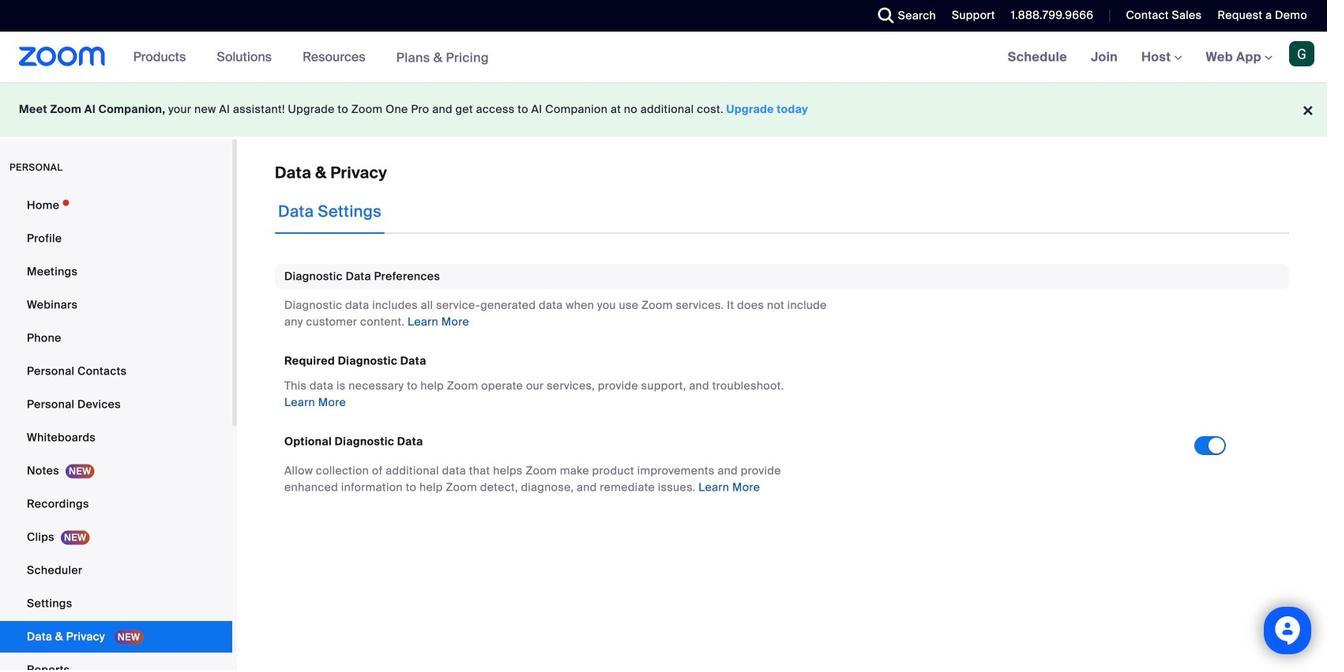 Task type: locate. For each thing, give the bounding box(es) containing it.
zoom logo image
[[19, 47, 106, 66]]

banner
[[0, 32, 1328, 83]]

meetings navigation
[[996, 32, 1328, 83]]

footer
[[0, 82, 1328, 137]]

product information navigation
[[121, 32, 501, 83]]

tab
[[275, 190, 385, 234]]



Task type: describe. For each thing, give the bounding box(es) containing it.
personal menu menu
[[0, 190, 232, 670]]

profile picture image
[[1290, 41, 1315, 66]]



Task type: vqa. For each thing, say whether or not it's contained in the screenshot.
window new icon on the bottom of page
no



